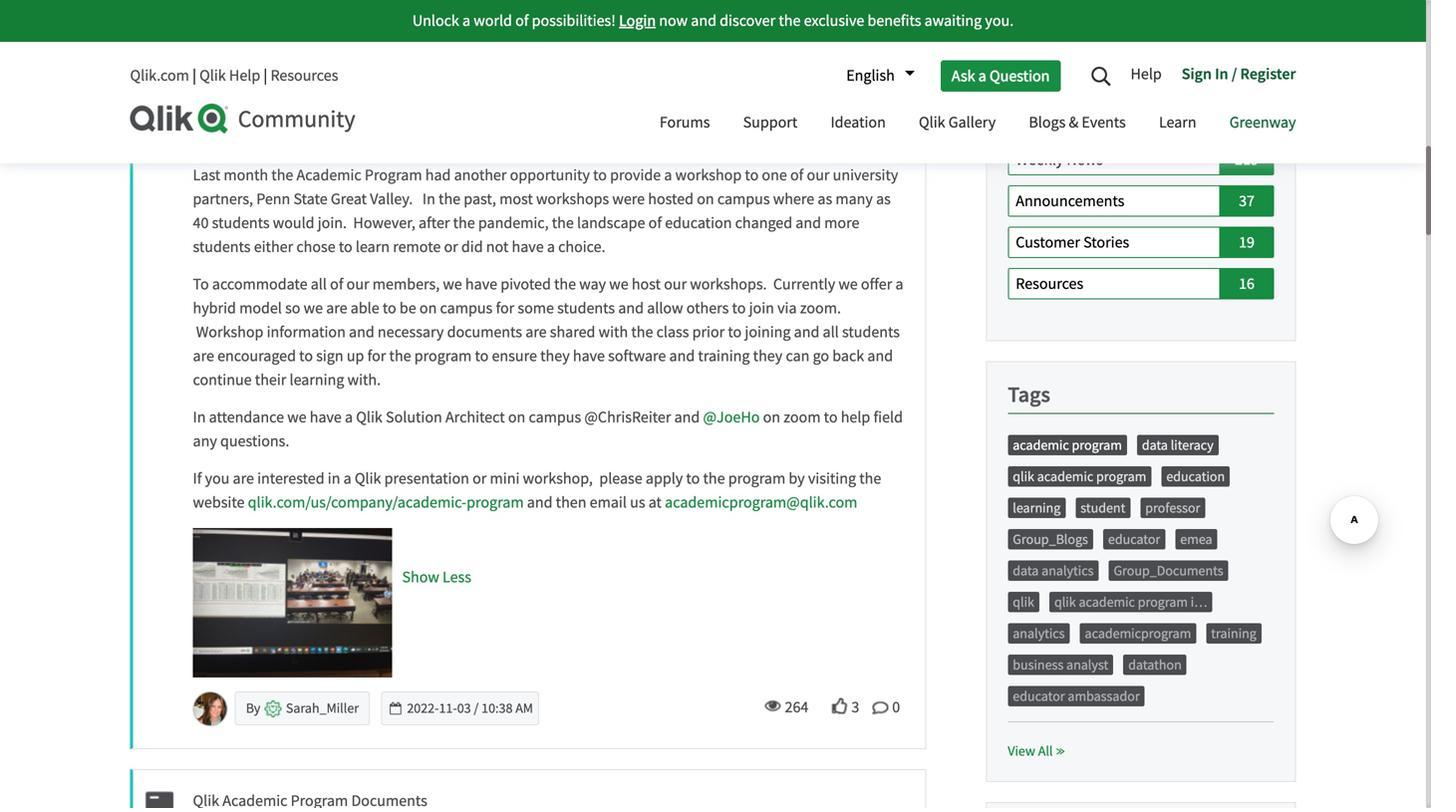 Task type: describe. For each thing, give the bounding box(es) containing it.
2 | from the left
[[264, 65, 267, 86]]

unlock a world of possibilities! login now and discover the exclusive benefits awaiting you.
[[413, 10, 1014, 31]]

of inside "to accommodate all of our members, we have pivoted the way we host our workshops.  currently we offer a hybrid model so we are able to be on campus for some students and allow others to join via zoom. workshop information and necessary documents are shared with the class prior to joining and all students are encouraged to sign up for the program to ensure they have software and training they can go back and continue their learning with."
[[330, 274, 343, 295]]

menu bar containing forums
[[645, 95, 1311, 154]]

we right way
[[609, 274, 629, 295]]

0 horizontal spatial help
[[229, 65, 260, 86]]

register
[[1241, 64, 1297, 84]]

ideation button
[[816, 95, 901, 154]]

qlik help link
[[200, 65, 260, 86]]

1 vertical spatial for
[[367, 346, 386, 366]]

educator for educator link
[[1108, 531, 1161, 549]]

qlik academic program i… link
[[1055, 594, 1208, 612]]

professor link
[[1146, 500, 1201, 518]]

you
[[205, 469, 230, 489]]

academic for qlik academic program
[[1038, 468, 1094, 486]]

community link
[[130, 104, 625, 135]]

campus inside last month the academic program had another opportunity to provide a workshop to one of our university partners, penn state great valley.   in the past, most workshops were hosted on campus where as many as 40 students would join.  however, after the pandemic, the landscape of education changed and more students either chose to learn remote or did not have a choice.
[[718, 189, 770, 209]]

learning inside tags list
[[1013, 500, 1061, 518]]

ask a question
[[952, 66, 1050, 86]]

to left one
[[745, 165, 759, 185]]

&
[[1069, 112, 1079, 133]]

support button
[[728, 95, 813, 154]]

by
[[246, 700, 263, 718]]

the down "workshops"
[[552, 213, 574, 233]]

qlik right qlik.com
[[200, 65, 226, 86]]

students down '40'
[[193, 237, 251, 257]]

1 they from the left
[[540, 346, 570, 366]]

tags heading
[[1008, 381, 1051, 408]]

our inside last month the academic program had another opportunity to provide a workshop to one of our university partners, penn state great valley.   in the past, most workshops were hosted on campus where as many as 40 students would join.  however, after the pandemic, the landscape of education changed and more students either chose to learn remote or did not have a choice.
[[807, 165, 830, 185]]

hosted
[[648, 189, 694, 209]]

a left choice. in the left top of the page
[[547, 237, 555, 257]]

ideation
[[831, 112, 886, 133]]

qlik gallery link
[[904, 95, 1011, 154]]

login
[[619, 10, 656, 31]]

sign in / register
[[1182, 64, 1297, 84]]

or inside last month the academic program had another opportunity to provide a workshop to one of our university partners, penn state great valley.   in the past, most workshops were hosted on campus where as many as 40 students would join.  however, after the pandemic, the landscape of education changed and more students either chose to learn remote or did not have a choice.
[[444, 237, 458, 257]]

encouraged
[[217, 346, 296, 366]]

student link
[[1081, 500, 1126, 518]]

on inside last month the academic program had another opportunity to provide a workshop to one of our university partners, penn state great valley.   in the past, most workshops were hosted on campus where as many as 40 students would join.  however, after the pandemic, the landscape of education changed and more students either chose to learn remote or did not have a choice.
[[697, 189, 714, 209]]

and down class
[[669, 346, 695, 366]]

academic inside qlik academic program supporting universities virtually!
[[223, 89, 288, 110]]

qlik.com/us/company/academic-
[[248, 492, 467, 513]]

you.
[[985, 10, 1014, 31]]

workshops
[[536, 189, 609, 209]]

customer stories
[[1016, 232, 1130, 253]]

program down "mini"
[[467, 492, 524, 513]]

discover
[[720, 10, 776, 31]]

and up can
[[794, 322, 820, 342]]

1 | from the left
[[193, 65, 196, 86]]

blog image
[[137, 89, 171, 113]]

to left provide
[[593, 165, 607, 185]]

please
[[599, 469, 643, 489]]

announcements link
[[1008, 186, 1221, 217]]

on inside "to accommodate all of our members, we have pivoted the way we host our workshops.  currently we offer a hybrid model so we are able to be on campus for some students and allow others to join via zoom. workshop information and necessary documents are shared with the class prior to joining and all students are encouraged to sign up for the program to ensure they have software and training they can go back and continue their learning with."
[[420, 298, 437, 318]]

program up qlik academic program
[[1072, 437, 1122, 455]]

sarah_miller link
[[286, 700, 359, 718]]

of down hosted
[[649, 213, 662, 233]]

0 horizontal spatial resources
[[271, 65, 338, 86]]

sign
[[316, 346, 344, 366]]

0 horizontal spatial in
[[193, 407, 206, 428]]

to left join
[[732, 298, 746, 318]]

past,
[[464, 189, 496, 209]]

the right apply
[[703, 469, 725, 489]]

help link
[[1131, 57, 1172, 95]]

blogs
[[1029, 112, 1066, 133]]

changed
[[735, 213, 793, 233]]

a right the ask
[[979, 66, 987, 86]]

1 horizontal spatial our
[[664, 274, 687, 295]]

of right one
[[791, 165, 804, 185]]

sarah_miller image
[[194, 693, 227, 726]]

on right 'architect'
[[508, 407, 526, 428]]

a up hosted
[[664, 165, 672, 185]]

the up penn
[[271, 165, 293, 185]]

campus inside "to accommodate all of our members, we have pivoted the way we host our workshops.  currently we offer a hybrid model so we are able to be on campus for some students and allow others to join via zoom. workshop information and necessary documents are shared with the class prior to joining and all students are encouraged to sign up for the program to ensure they have software and training they can go back and continue their learning with."
[[440, 298, 493, 318]]

264
[[785, 697, 809, 718]]

events
[[1082, 112, 1126, 133]]

a left world
[[463, 10, 471, 31]]

view all ≫ link
[[1008, 743, 1066, 761]]

program inside qlik academic program supporting universities virtually!
[[291, 89, 348, 110]]

a inside if you are interested in a qlik presentation or mini workshop,  please apply to the program by visiting the website
[[344, 469, 352, 489]]

to accommodate all of our members, we have pivoted the way we host our workshops.  currently we offer a hybrid model so we are able to be on campus for some students and allow others to join via zoom. workshop information and necessary documents are shared with the class prior to joining and all students are encouraged to sign up for the program to ensure they have software and training they can go back and continue their learning with.
[[193, 274, 904, 390]]

host
[[632, 274, 661, 295]]

accommodate
[[212, 274, 308, 295]]

tags list
[[1008, 434, 1275, 723]]

analytics link
[[1013, 625, 1065, 643]]

business
[[1013, 657, 1064, 675]]

on inside on zoom to help field any questions.
[[763, 407, 781, 428]]

i…
[[1191, 594, 1208, 612]]

2 as from the left
[[876, 189, 891, 209]]

the up software
[[631, 322, 653, 342]]

list containing weekly news
[[1008, 144, 1275, 310]]

datathon link
[[1129, 657, 1182, 675]]

program inside last month the academic program had another opportunity to provide a workshop to one of our university partners, penn state great valley.   in the past, most workshops were hosted on campus where as many as 40 students would join.  however, after the pandemic, the landscape of education changed and more students either chose to learn remote or did not have a choice.
[[365, 165, 422, 185]]

be
[[400, 298, 416, 318]]

are up continue
[[193, 346, 214, 366]]

we left "offer"
[[839, 274, 858, 295]]

0 horizontal spatial our
[[347, 274, 369, 295]]

some
[[518, 298, 554, 318]]

by inside if you are interested in a qlik presentation or mini workshop,  please apply to the program by visiting the website
[[789, 469, 805, 489]]

0 link
[[873, 697, 900, 718]]

many
[[836, 189, 873, 209]]

and right "back"
[[868, 346, 893, 366]]

email
[[590, 492, 627, 513]]

we right so
[[304, 298, 323, 318]]

subscribe by topic heading
[[1008, 81, 1185, 108]]

allow
[[647, 298, 683, 318]]

tags
[[1008, 381, 1051, 408]]

greenway link
[[1215, 95, 1311, 154]]

blogs & events
[[1029, 112, 1126, 133]]

zoom.
[[800, 298, 841, 318]]

0 vertical spatial by
[[1106, 81, 1130, 108]]

more
[[825, 213, 860, 233]]

2 they from the left
[[753, 346, 783, 366]]

academic program
[[1013, 437, 1122, 455]]

stories
[[1084, 232, 1130, 253]]

academic program link
[[1013, 437, 1122, 455]]

the right the visiting on the right
[[860, 469, 882, 489]]

the left way
[[554, 274, 576, 295]]

back
[[833, 346, 865, 366]]

gallery
[[949, 112, 996, 133]]

like image for replies image
[[832, 0, 848, 13]]

to right prior
[[728, 322, 742, 342]]

ask
[[952, 66, 976, 86]]

professor
[[1146, 500, 1201, 518]]

continue
[[193, 370, 252, 390]]

have inside last month the academic program had another opportunity to provide a workshop to one of our university partners, penn state great valley.   in the past, most workshops were hosted on campus where as many as 40 students would join.  however, after the pandemic, the landscape of education changed and more students either chose to learn remote or did not have a choice.
[[512, 237, 544, 257]]

awaiting
[[925, 10, 982, 31]]

replies image
[[873, 700, 889, 716]]

have down shared at the left
[[573, 346, 605, 366]]

so
[[285, 298, 301, 318]]

am
[[516, 700, 533, 718]]

0 vertical spatial for
[[496, 298, 515, 318]]

qlik academic program link
[[193, 89, 348, 111]]

qlik inside qlik gallery link
[[919, 112, 946, 133]]

business analyst
[[1013, 657, 1109, 675]]

exclusive
[[804, 10, 865, 31]]

presentation
[[384, 469, 469, 489]]

program down group_documents on the right
[[1138, 594, 1188, 612]]

to left the be
[[383, 298, 397, 318]]

forums button
[[645, 95, 725, 154]]

qlik down with.
[[356, 407, 383, 428]]

to
[[193, 274, 209, 295]]

not
[[486, 237, 509, 257]]

0 vertical spatial academic
[[1013, 437, 1069, 455]]

ask a question link
[[941, 60, 1061, 91]]

qlik.com/us/company/academic-program and then email us at academicprogram@qlik.com
[[248, 492, 858, 513]]

shared
[[550, 322, 596, 342]]

pandemic,
[[478, 213, 549, 233]]

0 horizontal spatial resources link
[[271, 65, 338, 86]]

1 views image from the top
[[765, 0, 781, 13]]

then
[[556, 492, 587, 513]]

login link
[[619, 10, 656, 31]]

software
[[608, 346, 666, 366]]

and left then
[[527, 492, 553, 513]]

2 views image from the top
[[765, 698, 781, 714]]

qlik academic program
[[1013, 468, 1147, 486]]

pivoted
[[501, 274, 551, 295]]

after
[[419, 213, 450, 233]]



Task type: locate. For each thing, give the bounding box(es) containing it.
customer
[[1016, 232, 1081, 253]]

at
[[649, 492, 662, 513]]

for
[[496, 298, 515, 318], [367, 346, 386, 366]]

are left able
[[326, 298, 348, 318]]

0 horizontal spatial |
[[193, 65, 196, 86]]

program down necessary
[[415, 346, 472, 366]]

qlik down qlik help link
[[193, 89, 219, 110]]

forums
[[660, 112, 710, 133]]

weekly news link
[[1008, 144, 1221, 176]]

group_blogs link
[[1013, 531, 1089, 549]]

| right "qlik.com" 'link'
[[193, 65, 196, 86]]

program up academicprogram@qlik.com link
[[728, 469, 786, 489]]

1 vertical spatial academic
[[297, 165, 362, 185]]

education down hosted
[[665, 213, 732, 233]]

education link
[[1167, 468, 1225, 486]]

37
[[1239, 191, 1255, 212]]

/ inside sign in / register link
[[1232, 64, 1238, 84]]

1 horizontal spatial all
[[823, 322, 839, 342]]

as left the many
[[818, 189, 833, 209]]

a right "offer"
[[896, 274, 904, 295]]

others
[[687, 298, 729, 318]]

1 vertical spatial learning
[[1013, 500, 1061, 518]]

qlik academic program i…
[[1055, 594, 1208, 612]]

1 horizontal spatial training
[[1212, 625, 1257, 643]]

now
[[659, 10, 688, 31]]

were
[[613, 189, 645, 209]]

training inside "to accommodate all of our members, we have pivoted the way we host our workshops.  currently we offer a hybrid model so we are able to be on campus for some students and allow others to join via zoom. workshop information and necessary documents are shared with the class prior to joining and all students are encouraged to sign up for the program to ensure they have software and training they can go back and continue their learning with."
[[698, 346, 750, 366]]

program inside if you are interested in a qlik presentation or mini workshop,  please apply to the program by visiting the website
[[728, 469, 786, 489]]

1 horizontal spatial /
[[1232, 64, 1238, 84]]

analytics up business
[[1013, 625, 1065, 643]]

tkb image
[[137, 791, 177, 809]]

academic inside last month the academic program had another opportunity to provide a workshop to one of our university partners, penn state great valley.   in the past, most workshops were hosted on campus where as many as 40 students would join.  however, after the pandemic, the landscape of education changed and more students either chose to learn remote or did not have a choice.
[[297, 165, 362, 185]]

0 vertical spatial resources link
[[271, 65, 338, 86]]

and down able
[[349, 322, 375, 342]]

0 horizontal spatial training
[[698, 346, 750, 366]]

and left @joeho
[[675, 407, 700, 428]]

qlik up qlik.com/us/company/academic-
[[355, 469, 381, 489]]

a right "in"
[[344, 469, 352, 489]]

qlik inside qlik academic program supporting universities virtually!
[[193, 89, 219, 110]]

qlik up analytics link
[[1013, 594, 1035, 612]]

go
[[813, 346, 830, 366]]

0 horizontal spatial for
[[367, 346, 386, 366]]

sign
[[1182, 64, 1212, 84]]

1 horizontal spatial resources
[[1016, 274, 1084, 294]]

1 horizontal spatial campus
[[529, 407, 581, 428]]

sign in / register link
[[1172, 57, 1297, 95]]

learn
[[1159, 112, 1197, 133]]

views image left the 264
[[765, 698, 781, 714]]

and inside last month the academic program had another opportunity to provide a workshop to one of our university partners, penn state great valley.   in the past, most workshops were hosted on campus where as many as 40 students would join.  however, after the pandemic, the landscape of education changed and more students either chose to learn remote or did not have a choice.
[[796, 213, 821, 233]]

we down did
[[443, 274, 462, 295]]

0 vertical spatial educator
[[1108, 531, 1161, 549]]

qlik for qlik academic program i…
[[1055, 594, 1076, 612]]

campus up documents
[[440, 298, 493, 318]]

topic
[[1134, 81, 1185, 108]]

our up 'where' at the right top of the page
[[807, 165, 830, 185]]

solution
[[386, 407, 442, 428]]

1 horizontal spatial program
[[365, 165, 422, 185]]

academicprogram link
[[1085, 625, 1192, 643]]

2 vertical spatial academic
[[1079, 594, 1135, 612]]

the up did
[[453, 213, 475, 233]]

are down "some"
[[526, 322, 547, 342]]

educator ambassador link
[[1013, 688, 1140, 706]]

0 vertical spatial views image
[[765, 0, 781, 13]]

as right the many
[[876, 189, 891, 209]]

resources
[[271, 65, 338, 86], [1016, 274, 1084, 294]]

weekly
[[1016, 150, 1064, 170]]

have
[[512, 237, 544, 257], [465, 274, 497, 295], [573, 346, 605, 366], [310, 407, 342, 428]]

education down the literacy
[[1167, 468, 1225, 486]]

and right now on the top left of page
[[691, 10, 717, 31]]

2022-
[[407, 700, 439, 718]]

0 vertical spatial analytics
[[1042, 562, 1094, 580]]

program inside "to accommodate all of our members, we have pivoted the way we host our workshops.  currently we offer a hybrid model so we are able to be on campus for some students and allow others to join via zoom. workshop information and necessary documents are shared with the class prior to joining and all students are encouraged to sign up for the program to ensure they have software and training they can go back and continue their learning with."
[[415, 346, 472, 366]]

1 vertical spatial campus
[[440, 298, 493, 318]]

show
[[402, 567, 439, 588]]

students down way
[[557, 298, 615, 318]]

0 horizontal spatial data
[[1013, 562, 1039, 580]]

training inside tags list
[[1212, 625, 1257, 643]]

greenway
[[1230, 112, 1297, 133]]

to inside if you are interested in a qlik presentation or mini workshop,  please apply to the program by visiting the website
[[686, 469, 700, 489]]

program
[[291, 89, 348, 110], [365, 165, 422, 185]]

educator for educator ambassador
[[1013, 688, 1065, 706]]

help
[[1131, 64, 1162, 84], [229, 65, 260, 86]]

a
[[463, 10, 471, 31], [979, 66, 987, 86], [664, 165, 672, 185], [547, 237, 555, 257], [896, 274, 904, 295], [345, 407, 353, 428], [344, 469, 352, 489]]

0 vertical spatial /
[[1232, 64, 1238, 84]]

0 horizontal spatial educator
[[1013, 688, 1065, 706]]

and down host
[[618, 298, 644, 318]]

in right sign
[[1215, 64, 1229, 84]]

supporting universities virtually! link
[[193, 116, 905, 144]]

1 vertical spatial academic
[[1038, 468, 1094, 486]]

news
[[1067, 150, 1104, 170]]

learning inside "to accommodate all of our members, we have pivoted the way we host our workshops.  currently we offer a hybrid model so we are able to be on campus for some students and allow others to join via zoom. workshop information and necessary documents are shared with the class prior to joining and all students are encouraged to sign up for the program to ensure they have software and training they can go back and continue their learning with."
[[290, 370, 344, 390]]

in up 'any'
[[193, 407, 206, 428]]

group_blogs
[[1013, 531, 1089, 549]]

0 vertical spatial or
[[444, 237, 458, 257]]

03
[[457, 700, 471, 718]]

resources inside list
[[1016, 274, 1084, 294]]

0 horizontal spatial all
[[311, 274, 327, 295]]

month
[[224, 165, 268, 185]]

a down with.
[[345, 407, 353, 428]]

training down prior
[[698, 346, 750, 366]]

like image
[[832, 0, 848, 13], [832, 698, 848, 714]]

class
[[657, 322, 689, 342]]

1 vertical spatial all
[[823, 322, 839, 342]]

1 vertical spatial like image
[[832, 698, 848, 714]]

have down did
[[465, 274, 497, 295]]

academic up supporting
[[223, 89, 288, 110]]

0 horizontal spatial as
[[818, 189, 833, 209]]

qlik.com | qlik help | resources
[[130, 65, 338, 86]]

1 vertical spatial resources
[[1016, 274, 1084, 294]]

emea link
[[1181, 531, 1213, 549]]

by left the visiting on the right
[[789, 469, 805, 489]]

0 horizontal spatial program
[[291, 89, 348, 110]]

data for data literacy
[[1142, 437, 1168, 455]]

learning
[[290, 370, 344, 390], [1013, 500, 1061, 518]]

academic up state
[[297, 165, 362, 185]]

1 vertical spatial views image
[[765, 698, 781, 714]]

1 horizontal spatial data
[[1142, 437, 1168, 455]]

qlik image
[[130, 104, 230, 134]]

1 as from the left
[[818, 189, 833, 209]]

of down the chose
[[330, 274, 343, 295]]

/ left "register"
[[1232, 64, 1238, 84]]

academic up qlik academic program
[[1013, 437, 1069, 455]]

qlik academic program link
[[1013, 468, 1147, 486]]

our up the allow
[[664, 274, 687, 295]]

hybrid
[[193, 298, 236, 318]]

1 vertical spatial educator
[[1013, 688, 1065, 706]]

they down joining
[[753, 346, 783, 366]]

views image left exclusive
[[765, 0, 781, 13]]

to left learn
[[339, 237, 353, 257]]

1 horizontal spatial education
[[1167, 468, 1225, 486]]

education inside tags list
[[1167, 468, 1225, 486]]

interested
[[257, 469, 325, 489]]

by up "events"
[[1106, 81, 1130, 108]]

are
[[326, 298, 348, 318], [526, 322, 547, 342], [193, 346, 214, 366], [233, 469, 254, 489]]

1 vertical spatial training
[[1212, 625, 1257, 643]]

1 vertical spatial in
[[193, 407, 206, 428]]

2 like image from the top
[[832, 698, 848, 714]]

1 horizontal spatial or
[[473, 469, 487, 489]]

0 vertical spatial like image
[[832, 0, 848, 13]]

qlik left gallery
[[919, 112, 946, 133]]

resources up qlik academic program link
[[271, 65, 338, 86]]

for left "some"
[[496, 298, 515, 318]]

qlik academic program supporting universities virtually!
[[193, 89, 507, 144]]

qlik down data analytics link
[[1055, 594, 1076, 612]]

most
[[500, 189, 533, 209]]

qlik for qlik academic program
[[1013, 468, 1035, 486]]

0 vertical spatial in
[[1215, 64, 1229, 84]]

necessary
[[378, 322, 444, 342]]

training down group_documents link
[[1212, 625, 1257, 643]]

are inside if you are interested in a qlik presentation or mini workshop,  please apply to the program by visiting the website
[[233, 469, 254, 489]]

1 horizontal spatial for
[[496, 298, 515, 318]]

0 vertical spatial all
[[311, 274, 327, 295]]

0 horizontal spatial education
[[665, 213, 732, 233]]

1 horizontal spatial in
[[1215, 64, 1229, 84]]

1 horizontal spatial they
[[753, 346, 783, 366]]

0
[[893, 697, 900, 718]]

0 horizontal spatial academic
[[223, 89, 288, 110]]

resources link up qlik academic program link
[[271, 65, 338, 86]]

learning up group_blogs link
[[1013, 500, 1061, 518]]

1 vertical spatial education
[[1167, 468, 1225, 486]]

/ right 03
[[474, 700, 479, 718]]

the right discover
[[779, 10, 801, 31]]

qlik.com link
[[130, 65, 189, 86]]

0 horizontal spatial learning
[[290, 370, 344, 390]]

program up universities
[[291, 89, 348, 110]]

former employee image
[[265, 701, 282, 718]]

0 vertical spatial education
[[665, 213, 732, 233]]

education inside last month the academic program had another opportunity to provide a workshop to one of our university partners, penn state great valley.   in the past, most workshops were hosted on campus where as many as 40 students would join.  however, after the pandemic, the landscape of education changed and more students either chose to learn remote or did not have a choice.
[[665, 213, 732, 233]]

our
[[807, 165, 830, 185], [347, 274, 369, 295], [664, 274, 687, 295]]

0 vertical spatial program
[[291, 89, 348, 110]]

english
[[847, 65, 895, 86]]

0 horizontal spatial /
[[474, 700, 479, 718]]

if you are interested in a qlik presentation or mini workshop,  please apply to the program by visiting the website
[[193, 469, 882, 513]]

0 vertical spatial academic
[[223, 89, 288, 110]]

can
[[786, 346, 810, 366]]

academic for qlik academic program i…
[[1079, 594, 1135, 612]]

0 horizontal spatial campus
[[440, 298, 493, 318]]

to inside on zoom to help field any questions.
[[824, 407, 838, 428]]

our up able
[[347, 274, 369, 295]]

literacy
[[1171, 437, 1214, 455]]

1 vertical spatial program
[[365, 165, 422, 185]]

2 vertical spatial campus
[[529, 407, 581, 428]]

of right world
[[516, 10, 529, 31]]

program up student
[[1097, 468, 1147, 486]]

1 horizontal spatial learning
[[1013, 500, 1061, 518]]

to down documents
[[475, 346, 489, 366]]

1 horizontal spatial as
[[876, 189, 891, 209]]

1 vertical spatial resources link
[[1008, 268, 1221, 300]]

1 vertical spatial analytics
[[1013, 625, 1065, 643]]

a inside "to accommodate all of our members, we have pivoted the way we host our workshops.  currently we offer a hybrid model so we are able to be on campus for some students and allow others to join via zoom. workshop information and necessary documents are shared with the class prior to joining and all students are encouraged to sign up for the program to ensure they have software and training they can go back and continue their learning with."
[[896, 274, 904, 295]]

all up go
[[823, 322, 839, 342]]

1 vertical spatial or
[[473, 469, 487, 489]]

or left did
[[444, 237, 458, 257]]

had
[[425, 165, 451, 185]]

like image for replies icon
[[832, 698, 848, 714]]

mini
[[490, 469, 520, 489]]

1 horizontal spatial help
[[1131, 64, 1162, 84]]

1 vertical spatial data
[[1013, 562, 1039, 580]]

help left sign
[[1131, 64, 1162, 84]]

1 vertical spatial /
[[474, 700, 479, 718]]

10:38
[[482, 700, 513, 718]]

1 horizontal spatial academic
[[297, 165, 362, 185]]

1 vertical spatial by
[[789, 469, 805, 489]]

qlik for qlik link
[[1013, 594, 1035, 612]]

we up the questions. on the left
[[287, 407, 307, 428]]

1 horizontal spatial by
[[1106, 81, 1130, 108]]

blogs & events button
[[1014, 95, 1141, 154]]

219
[[1235, 150, 1259, 170]]

analytics
[[1042, 562, 1094, 580], [1013, 625, 1065, 643]]

0 vertical spatial training
[[698, 346, 750, 366]]

educator down student link
[[1108, 531, 1161, 549]]

have down sign
[[310, 407, 342, 428]]

resources link down customer stories link at the top right of page
[[1008, 268, 1221, 300]]

subscribe by topic
[[1008, 81, 1185, 108]]

qlik up learning link
[[1013, 468, 1035, 486]]

view
[[1008, 743, 1036, 761]]

qlik inside if you are interested in a qlik presentation or mini workshop,  please apply to the program by visiting the website
[[355, 469, 381, 489]]

visiting
[[808, 469, 856, 489]]

3 link
[[817, 697, 860, 718]]

data for data analytics
[[1013, 562, 1039, 580]]

able
[[351, 298, 380, 318]]

0 vertical spatial data
[[1142, 437, 1168, 455]]

subscribe
[[1008, 81, 1102, 108]]

2022-11-03 / 10:38 am
[[407, 700, 533, 718]]

1 horizontal spatial resources link
[[1008, 268, 1221, 300]]

qlik link
[[1013, 594, 1035, 612]]

like image left "3"
[[832, 698, 848, 714]]

2 horizontal spatial campus
[[718, 189, 770, 209]]

academic down academic program link
[[1038, 468, 1094, 486]]

with.
[[348, 370, 381, 390]]

0 vertical spatial resources
[[271, 65, 338, 86]]

prior
[[692, 322, 725, 342]]

program
[[415, 346, 472, 366], [1072, 437, 1122, 455], [1097, 468, 1147, 486], [728, 469, 786, 489], [467, 492, 524, 513], [1138, 594, 1188, 612]]

0 vertical spatial campus
[[718, 189, 770, 209]]

are right you
[[233, 469, 254, 489]]

replies image
[[873, 0, 889, 15]]

campus left @chrisreiter
[[529, 407, 581, 428]]

menu bar
[[645, 95, 1311, 154]]

their
[[255, 370, 286, 390]]

or inside if you are interested in a qlik presentation or mini workshop,  please apply to the program by visiting the website
[[473, 469, 487, 489]]

students down partners,
[[212, 213, 270, 233]]

on right the be
[[420, 298, 437, 318]]

show less link
[[402, 567, 472, 588]]

0 horizontal spatial they
[[540, 346, 570, 366]]

the down had
[[439, 189, 461, 209]]

qlik
[[200, 65, 226, 86], [193, 89, 219, 110], [919, 112, 946, 133], [356, 407, 383, 428], [355, 469, 381, 489]]

workshop
[[196, 322, 264, 342]]

1 horizontal spatial |
[[264, 65, 267, 86]]

they down shared at the left
[[540, 346, 570, 366]]

remote
[[393, 237, 441, 257]]

to left sign
[[299, 346, 313, 366]]

1 horizontal spatial educator
[[1108, 531, 1161, 549]]

data analytics
[[1013, 562, 1094, 580]]

like image inside 3 link
[[832, 698, 848, 714]]

on down "workshop"
[[697, 189, 714, 209]]

0 horizontal spatial by
[[789, 469, 805, 489]]

data up qlik link
[[1013, 562, 1039, 580]]

to left help at the bottom of the page
[[824, 407, 838, 428]]

all down the chose
[[311, 274, 327, 295]]

3
[[852, 697, 860, 718]]

0 horizontal spatial or
[[444, 237, 458, 257]]

analyst
[[1067, 657, 1109, 675]]

students up "back"
[[842, 322, 900, 342]]

have down pandemic,
[[512, 237, 544, 257]]

the down necessary
[[389, 346, 411, 366]]

on left zoom
[[763, 407, 781, 428]]

1 like image from the top
[[832, 0, 848, 13]]

2 horizontal spatial our
[[807, 165, 830, 185]]

0 vertical spatial learning
[[290, 370, 344, 390]]

or
[[444, 237, 458, 257], [473, 469, 487, 489]]

views image
[[765, 0, 781, 13], [765, 698, 781, 714]]

list
[[1008, 144, 1275, 310]]

program left had
[[365, 165, 422, 185]]



Task type: vqa. For each thing, say whether or not it's contained in the screenshot.
the leftmost the your
no



